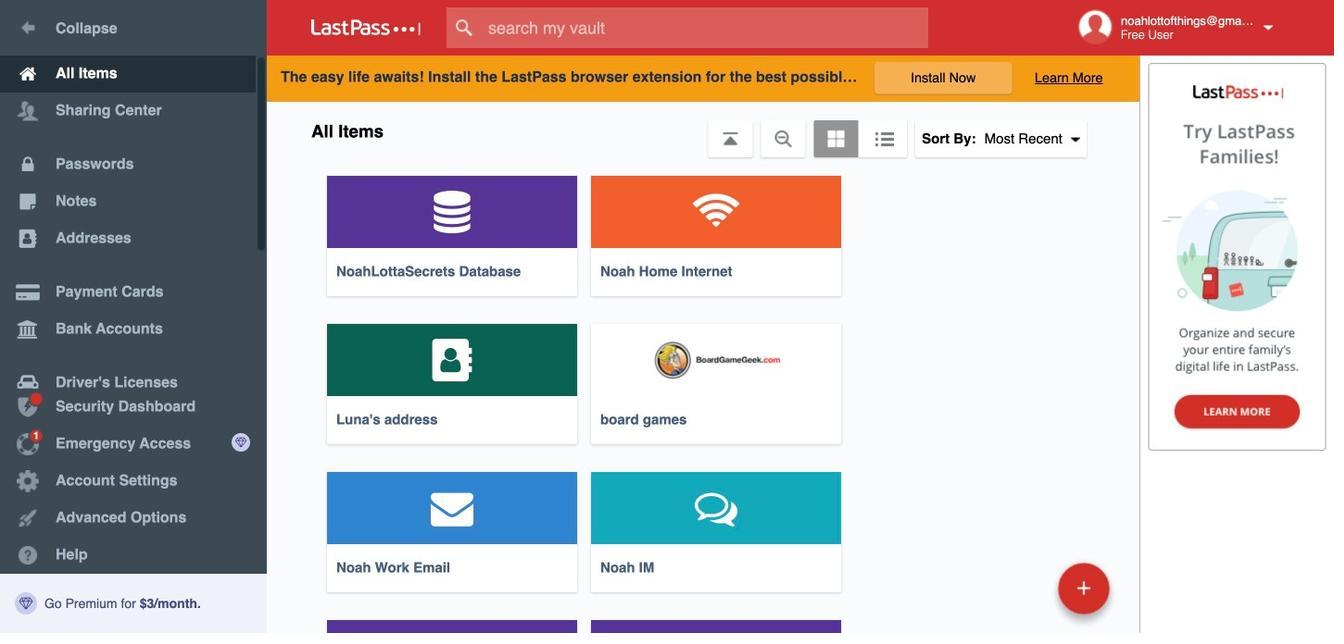 Task type: vqa. For each thing, say whether or not it's contained in the screenshot.
New item element
no



Task type: describe. For each thing, give the bounding box(es) containing it.
search my vault text field
[[447, 7, 964, 48]]

new item image
[[1077, 582, 1090, 595]]

vault options navigation
[[267, 102, 1140, 157]]



Task type: locate. For each thing, give the bounding box(es) containing it.
Search search field
[[447, 7, 964, 48]]

main navigation navigation
[[0, 0, 267, 634]]

lastpass image
[[311, 19, 421, 36]]

new item navigation
[[1052, 558, 1121, 634]]



